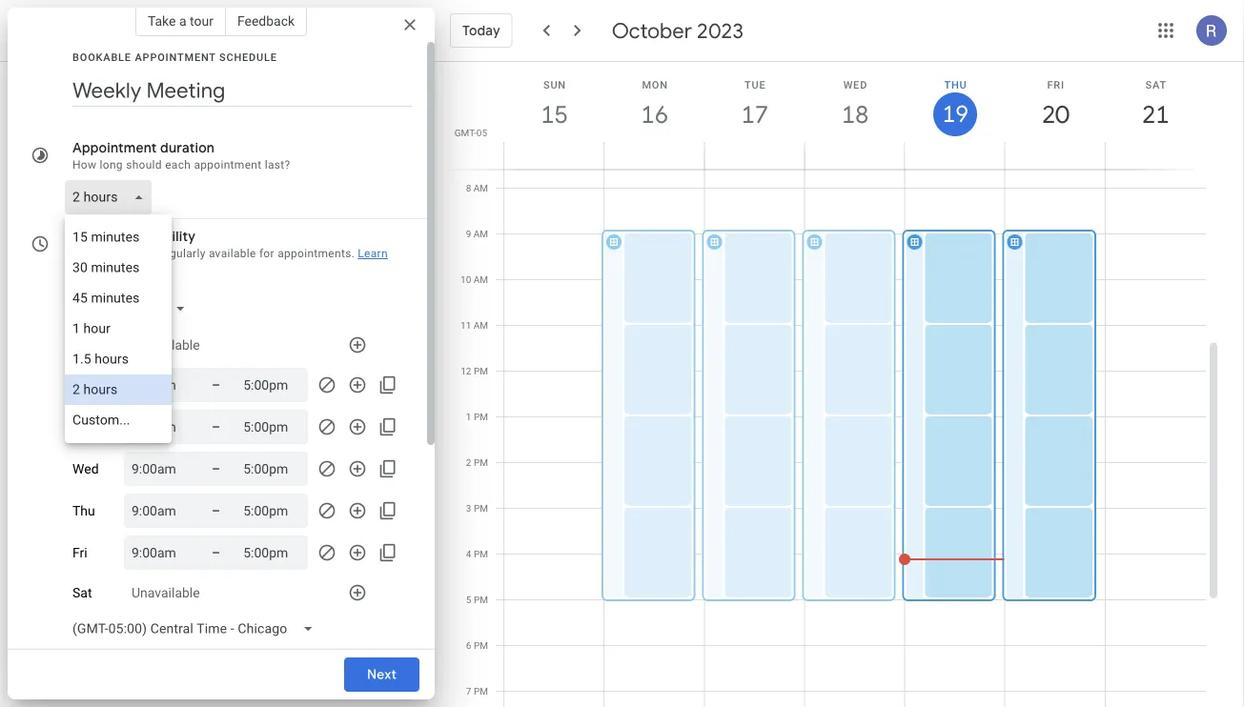 Task type: describe. For each thing, give the bounding box(es) containing it.
bookable appointment schedule
[[72, 51, 277, 63]]

october 2023
[[612, 17, 744, 44]]

Start time on Thursdays text field
[[132, 500, 189, 523]]

duration
[[160, 139, 215, 156]]

2 option from the top
[[65, 253, 172, 283]]

general availability
[[72, 228, 196, 245]]

End time on Wednesdays text field
[[243, 458, 301, 481]]

5 pm
[[466, 595, 488, 606]]

4
[[466, 549, 472, 560]]

pm for 4 pm
[[474, 549, 488, 560]]

05
[[477, 127, 487, 138]]

19
[[941, 99, 968, 129]]

grid containing 15
[[443, 62, 1222, 708]]

4 option from the top
[[65, 314, 172, 344]]

fri for fri 20
[[1048, 79, 1065, 91]]

15
[[540, 99, 567, 130]]

8 am
[[466, 183, 488, 194]]

8
[[466, 183, 471, 194]]

17
[[740, 99, 768, 130]]

9
[[466, 228, 471, 240]]

4 pm
[[466, 549, 488, 560]]

next button
[[344, 652, 420, 698]]

6 pm
[[466, 640, 488, 652]]

18
[[841, 99, 868, 130]]

16
[[640, 99, 667, 130]]

End time on Thursdays text field
[[243, 500, 301, 523]]

sun for sun 15
[[544, 79, 567, 91]]

10
[[461, 274, 471, 286]]

tue 17
[[740, 79, 768, 130]]

bookable
[[72, 51, 132, 63]]

learn more
[[72, 247, 388, 276]]

End time on Fridays text field
[[243, 542, 301, 565]]

appointment
[[72, 139, 157, 156]]

1
[[466, 412, 472, 423]]

thu for thu
[[72, 503, 95, 519]]

mon for mon
[[72, 377, 99, 393]]

am for 9 am
[[474, 228, 488, 240]]

wed 18
[[841, 79, 868, 130]]

sun for sun
[[72, 337, 95, 353]]

should
[[126, 158, 162, 172]]

– for wed
[[212, 461, 220, 477]]

11
[[461, 320, 471, 331]]

you're
[[125, 247, 156, 260]]

10 am
[[461, 274, 488, 286]]

availability
[[127, 228, 196, 245]]

regularly
[[159, 247, 206, 260]]

Start time on Tuesdays text field
[[132, 416, 189, 439]]

pm for 6 pm
[[474, 640, 488, 652]]

for
[[259, 247, 275, 260]]

am for 11 am
[[474, 320, 488, 331]]

gmt-05
[[455, 127, 487, 138]]

1 option from the top
[[65, 222, 172, 253]]

5 option from the top
[[65, 344, 172, 375]]

12
[[461, 366, 472, 377]]

fri for fri
[[72, 545, 87, 561]]

unavailable for sun
[[132, 337, 200, 353]]

tour
[[190, 13, 214, 29]]

take
[[148, 13, 176, 29]]

20 column header
[[1005, 62, 1106, 169]]

wednesday, october 18 element
[[834, 93, 877, 136]]

sunday, october 15 element
[[533, 93, 577, 136]]

3 pm
[[466, 503, 488, 515]]

long
[[100, 158, 123, 172]]

– for tue
[[212, 419, 220, 435]]

learn
[[358, 247, 388, 260]]

thu 19
[[941, 79, 968, 129]]

pm for 2 pm
[[474, 457, 488, 469]]

3 option from the top
[[65, 283, 172, 314]]

pm for 3 pm
[[474, 503, 488, 515]]

5
[[466, 595, 472, 606]]

last?
[[265, 158, 290, 172]]

19 column header
[[905, 62, 1006, 169]]

2 pm
[[466, 457, 488, 469]]

Start time on Wednesdays text field
[[132, 458, 189, 481]]

appointment duration how long should each appointment last?
[[72, 139, 290, 172]]

how
[[72, 158, 97, 172]]

appointment
[[194, 158, 262, 172]]

17 column header
[[704, 62, 805, 169]]

pm for 5 pm
[[474, 595, 488, 606]]

2
[[466, 457, 472, 469]]



Task type: vqa. For each thing, say whether or not it's contained in the screenshot.
9 AM AM
yes



Task type: locate. For each thing, give the bounding box(es) containing it.
thu left start time on thursdays text field
[[72, 503, 95, 519]]

2 am from the top
[[474, 228, 488, 240]]

available
[[209, 247, 256, 260]]

0 vertical spatial wed
[[844, 79, 868, 91]]

11 am
[[461, 320, 488, 331]]

am for 10 am
[[474, 274, 488, 286]]

0 vertical spatial unavailable
[[132, 337, 200, 353]]

tue for tue
[[72, 419, 94, 435]]

unavailable down start time on fridays text box at the left of the page
[[132, 585, 200, 601]]

12 pm
[[461, 366, 488, 377]]

unavailable
[[132, 337, 200, 353], [132, 585, 200, 601]]

today
[[463, 22, 500, 39]]

3 pm from the top
[[474, 457, 488, 469]]

0 horizontal spatial mon
[[72, 377, 99, 393]]

mon 16
[[640, 79, 668, 130]]

1 vertical spatial thu
[[72, 503, 95, 519]]

wed for wed
[[72, 461, 99, 477]]

sun inside sun 15
[[544, 79, 567, 91]]

feedback button
[[226, 6, 307, 36]]

1 pm
[[466, 412, 488, 423]]

pm right 3
[[474, 503, 488, 515]]

unavailable up start time on mondays text box
[[132, 337, 200, 353]]

fri
[[1048, 79, 1065, 91], [72, 545, 87, 561]]

fri 20
[[1041, 79, 1068, 130]]

1 – from the top
[[212, 377, 220, 393]]

pm right "1"
[[474, 412, 488, 423]]

pm right 5
[[474, 595, 488, 606]]

1 horizontal spatial thu
[[945, 79, 968, 91]]

take a tour
[[148, 13, 214, 29]]

set
[[72, 247, 90, 260]]

sun up the sunday, october 15 element
[[544, 79, 567, 91]]

2 – from the top
[[212, 419, 220, 435]]

pm for 12 pm
[[474, 366, 488, 377]]

1 horizontal spatial mon
[[642, 79, 668, 91]]

mon left start time on mondays text box
[[72, 377, 99, 393]]

7 pm
[[466, 686, 488, 698]]

thu
[[945, 79, 968, 91], [72, 503, 95, 519]]

0 horizontal spatial tue
[[72, 419, 94, 435]]

schedule
[[219, 51, 277, 63]]

0 vertical spatial sun
[[544, 79, 567, 91]]

thu for thu 19
[[945, 79, 968, 91]]

option
[[65, 222, 172, 253], [65, 253, 172, 283], [65, 283, 172, 314], [65, 314, 172, 344], [65, 344, 172, 375], [65, 375, 172, 405], [65, 405, 172, 436]]

– for mon
[[212, 377, 220, 393]]

1 horizontal spatial sat
[[1146, 79, 1167, 91]]

when
[[93, 247, 121, 260]]

1 vertical spatial sat
[[72, 585, 92, 601]]

wed
[[844, 79, 868, 91], [72, 461, 99, 477]]

sun down "more"
[[72, 337, 95, 353]]

0 horizontal spatial thu
[[72, 503, 95, 519]]

gmt-
[[455, 127, 477, 138]]

5 pm from the top
[[474, 549, 488, 560]]

pm right '12'
[[474, 366, 488, 377]]

15 column header
[[504, 62, 605, 169]]

0 horizontal spatial wed
[[72, 461, 99, 477]]

grid
[[443, 62, 1222, 708]]

7
[[466, 686, 472, 698]]

tue left start time on tuesdays text box
[[72, 419, 94, 435]]

monday, october 16 element
[[633, 93, 677, 136]]

1 unavailable from the top
[[132, 337, 200, 353]]

1 vertical spatial unavailable
[[132, 585, 200, 601]]

duration list box
[[65, 215, 172, 444]]

2023
[[697, 17, 744, 44]]

wed up wednesday, october 18 element
[[844, 79, 868, 91]]

1 horizontal spatial wed
[[844, 79, 868, 91]]

1 pm from the top
[[474, 366, 488, 377]]

tue inside tue 17
[[745, 79, 766, 91]]

2 unavailable from the top
[[132, 585, 200, 601]]

sat 21
[[1141, 79, 1169, 130]]

today button
[[450, 8, 513, 53]]

each
[[165, 158, 191, 172]]

4 pm from the top
[[474, 503, 488, 515]]

am for 8 am
[[474, 183, 488, 194]]

a
[[179, 13, 187, 29]]

thu up 19
[[945, 79, 968, 91]]

appointment
[[135, 51, 216, 63]]

tuesday, october 17 element
[[733, 93, 777, 136]]

1 vertical spatial sun
[[72, 337, 95, 353]]

– for thu
[[212, 503, 220, 519]]

feedback
[[237, 13, 295, 29]]

21 column header
[[1105, 62, 1207, 169]]

fri inside fri 20
[[1048, 79, 1065, 91]]

sun 15
[[540, 79, 567, 130]]

– right start time on tuesdays text box
[[212, 419, 220, 435]]

6 pm from the top
[[474, 595, 488, 606]]

am right 11
[[474, 320, 488, 331]]

1 am from the top
[[474, 183, 488, 194]]

3 am from the top
[[474, 274, 488, 286]]

mon up monday, october 16 element
[[642, 79, 668, 91]]

None field
[[65, 180, 160, 215], [65, 612, 329, 647], [65, 180, 160, 215], [65, 612, 329, 647]]

am
[[474, 183, 488, 194], [474, 228, 488, 240], [474, 274, 488, 286], [474, 320, 488, 331]]

mon
[[642, 79, 668, 91], [72, 377, 99, 393]]

thu inside thu 19
[[945, 79, 968, 91]]

21
[[1141, 99, 1169, 130]]

– right start time on thursdays text field
[[212, 503, 220, 519]]

5 – from the top
[[212, 545, 220, 561]]

unavailable for sat
[[132, 585, 200, 601]]

mon inside mon 16
[[642, 79, 668, 91]]

0 vertical spatial fri
[[1048, 79, 1065, 91]]

Add title text field
[[72, 76, 412, 105]]

pm
[[474, 366, 488, 377], [474, 412, 488, 423], [474, 457, 488, 469], [474, 503, 488, 515], [474, 549, 488, 560], [474, 595, 488, 606], [474, 640, 488, 652], [474, 686, 488, 698]]

1 horizontal spatial tue
[[745, 79, 766, 91]]

next
[[367, 667, 397, 684]]

sat for sat 21
[[1146, 79, 1167, 91]]

set when you're regularly available for appointments.
[[72, 247, 355, 260]]

pm for 7 pm
[[474, 686, 488, 698]]

1 vertical spatial fri
[[72, 545, 87, 561]]

– right start time on fridays text box at the left of the page
[[212, 545, 220, 561]]

6 option from the top
[[65, 375, 172, 405]]

mon for mon 16
[[642, 79, 668, 91]]

tue for tue 17
[[745, 79, 766, 91]]

take a tour button
[[135, 6, 226, 36]]

october
[[612, 17, 692, 44]]

8 pm from the top
[[474, 686, 488, 698]]

learn more link
[[72, 247, 388, 276]]

pm right the 6
[[474, 640, 488, 652]]

– right 'start time on wednesdays' text box
[[212, 461, 220, 477]]

1 horizontal spatial sun
[[544, 79, 567, 91]]

thursday, october 19, today element
[[934, 93, 978, 136]]

friday, october 20 element
[[1034, 93, 1078, 136]]

0 vertical spatial sat
[[1146, 79, 1167, 91]]

tue up 'tuesday, october 17' element
[[745, 79, 766, 91]]

1 vertical spatial wed
[[72, 461, 99, 477]]

wed inside wed 18
[[844, 79, 868, 91]]

7 option from the top
[[65, 405, 172, 436]]

fri left start time on fridays text box at the left of the page
[[72, 545, 87, 561]]

0 horizontal spatial sat
[[72, 585, 92, 601]]

sat
[[1146, 79, 1167, 91], [72, 585, 92, 601]]

18 column header
[[804, 62, 906, 169]]

more
[[72, 262, 100, 276]]

appointments.
[[278, 247, 355, 260]]

am right 8
[[474, 183, 488, 194]]

– for fri
[[212, 545, 220, 561]]

saturday, october 21 element
[[1134, 93, 1178, 136]]

0 vertical spatial mon
[[642, 79, 668, 91]]

am right 10
[[474, 274, 488, 286]]

–
[[212, 377, 220, 393], [212, 419, 220, 435], [212, 461, 220, 477], [212, 503, 220, 519], [212, 545, 220, 561]]

wed left 'start time on wednesdays' text box
[[72, 461, 99, 477]]

0 vertical spatial thu
[[945, 79, 968, 91]]

1 horizontal spatial fri
[[1048, 79, 1065, 91]]

– right start time on mondays text box
[[212, 377, 220, 393]]

pm right 4
[[474, 549, 488, 560]]

4 am from the top
[[474, 320, 488, 331]]

sat inside sat 21
[[1146, 79, 1167, 91]]

0 horizontal spatial sun
[[72, 337, 95, 353]]

2 pm from the top
[[474, 412, 488, 423]]

0 horizontal spatial fri
[[72, 545, 87, 561]]

fri up friday, october 20 element
[[1048, 79, 1065, 91]]

1 vertical spatial tue
[[72, 419, 94, 435]]

1 vertical spatial mon
[[72, 377, 99, 393]]

sat for sat
[[72, 585, 92, 601]]

tue
[[745, 79, 766, 91], [72, 419, 94, 435]]

7 pm from the top
[[474, 640, 488, 652]]

am right 9
[[474, 228, 488, 240]]

4 – from the top
[[212, 503, 220, 519]]

20
[[1041, 99, 1068, 130]]

Start time on Fridays text field
[[132, 542, 189, 565]]

End time on Mondays text field
[[243, 374, 301, 397]]

pm right 2
[[474, 457, 488, 469]]

3 – from the top
[[212, 461, 220, 477]]

6
[[466, 640, 472, 652]]

9 am
[[466, 228, 488, 240]]

general
[[72, 228, 124, 245]]

pm right 7
[[474, 686, 488, 698]]

wed for wed 18
[[844, 79, 868, 91]]

3
[[466, 503, 472, 515]]

Start time on Mondays text field
[[132, 374, 189, 397]]

16 column header
[[604, 62, 705, 169]]

0 vertical spatial tue
[[745, 79, 766, 91]]

pm for 1 pm
[[474, 412, 488, 423]]

sun
[[544, 79, 567, 91], [72, 337, 95, 353]]

End time on Tuesdays text field
[[243, 416, 301, 439]]



